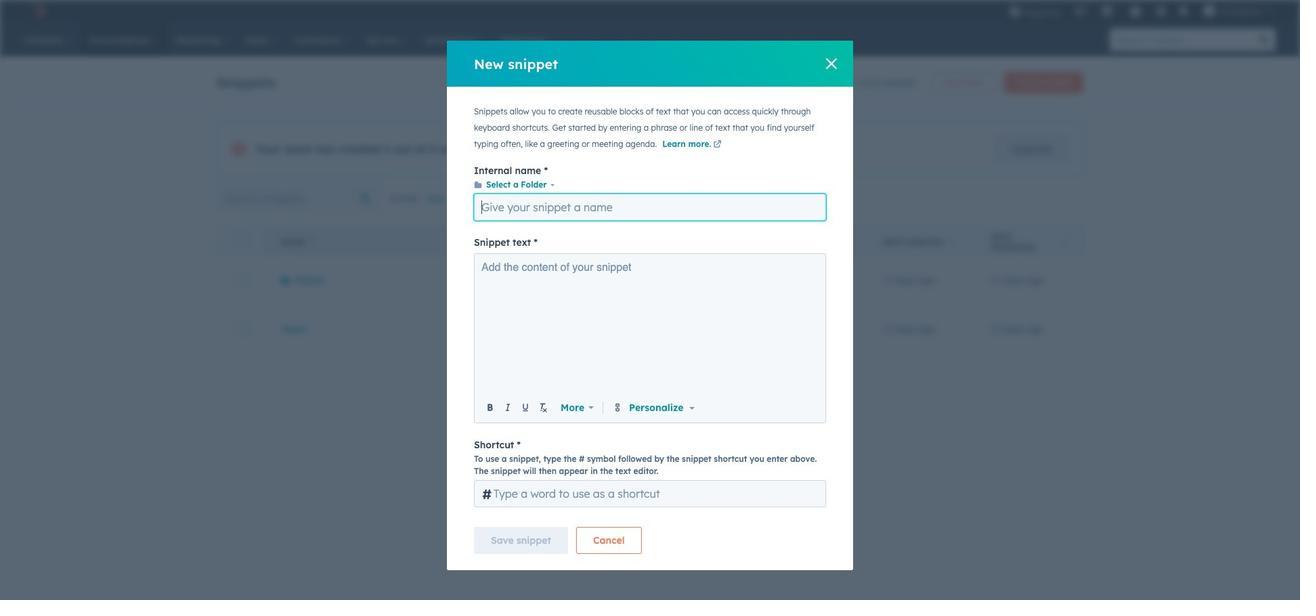 Task type: vqa. For each thing, say whether or not it's contained in the screenshot.
james peterson image
no



Task type: locate. For each thing, give the bounding box(es) containing it.
press to sort. image
[[948, 236, 953, 246], [1062, 236, 1067, 246]]

2 press to sort. image from the left
[[1062, 236, 1067, 246]]

1 press to sort. image from the left
[[948, 236, 953, 246]]

banner
[[217, 68, 1084, 93]]

1 horizontal spatial press to sort. element
[[1062, 236, 1067, 248]]

Type a word to use as a shortcut text field
[[474, 480, 826, 507]]

press to sort. element
[[948, 236, 953, 248], [1062, 236, 1067, 248]]

marketplaces image
[[1101, 6, 1113, 18]]

Search HubSpot search field
[[1110, 28, 1253, 51]]

press to sort. image for second press to sort. element
[[1062, 236, 1067, 246]]

menu
[[1002, 0, 1284, 22]]

1 press to sort. element from the left
[[948, 236, 953, 248]]

dialog
[[447, 41, 853, 570]]

0 horizontal spatial press to sort. element
[[948, 236, 953, 248]]

1 horizontal spatial press to sort. image
[[1062, 236, 1067, 246]]

press to sort. image for 2nd press to sort. element from the right
[[948, 236, 953, 246]]

None text field
[[482, 260, 819, 395]]

ascending sort. press to sort descending. image
[[309, 236, 314, 246]]

Search search field
[[217, 185, 381, 212]]

link opens in a new window image
[[713, 139, 722, 151], [713, 141, 722, 149]]

0 horizontal spatial press to sort. image
[[948, 236, 953, 246]]

1 link opens in a new window image from the top
[[713, 139, 722, 151]]



Task type: describe. For each thing, give the bounding box(es) containing it.
jacob simon image
[[1203, 5, 1215, 17]]

close image
[[826, 58, 837, 69]]

2 link opens in a new window image from the top
[[713, 141, 722, 149]]

2 press to sort. element from the left
[[1062, 236, 1067, 248]]

Give your snippet a name text field
[[474, 194, 826, 221]]

ascending sort. press to sort descending. element
[[309, 236, 314, 248]]



